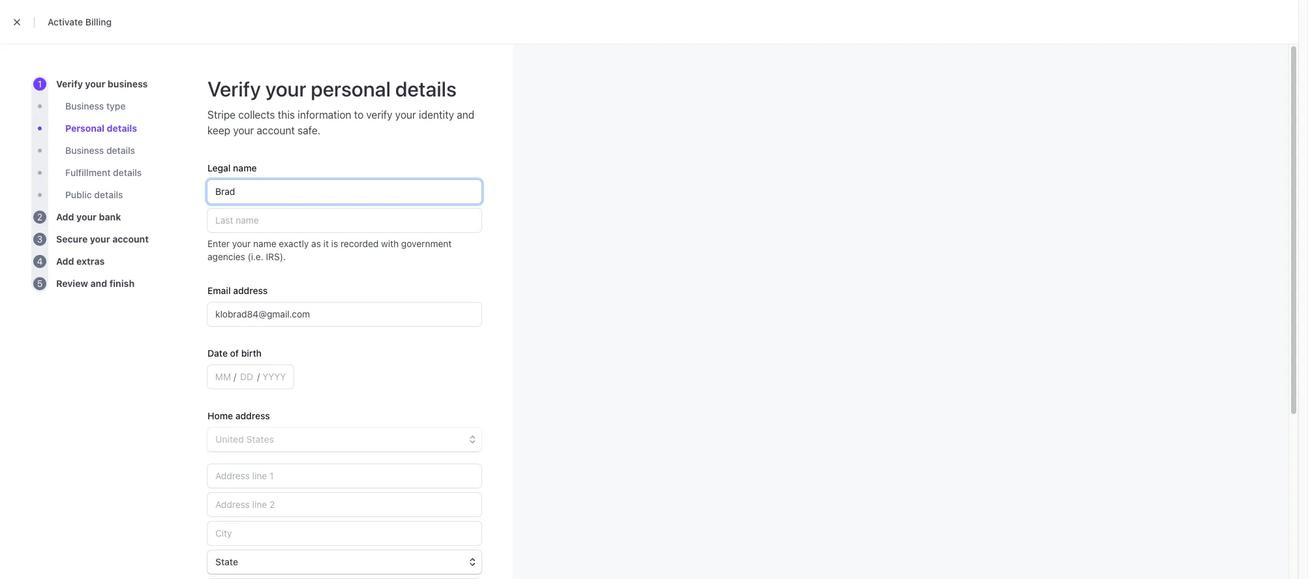 Task type: vqa. For each thing, say whether or not it's contained in the screenshot.
DATA AS OF OCT 23 related to Churned revenue
no



Task type: locate. For each thing, give the bounding box(es) containing it.
verify up stripe
[[208, 76, 261, 101]]

fulfillment details
[[65, 167, 142, 178]]

/ down date of birth
[[234, 371, 236, 383]]

2 / from the left
[[257, 371, 260, 383]]

Legal name text field
[[208, 180, 482, 204]]

1 horizontal spatial and
[[457, 109, 475, 121]]

recorded
[[341, 238, 379, 249]]

is
[[331, 238, 338, 249]]

legal name
[[208, 163, 257, 174]]

your for add your bank
[[76, 212, 97, 223]]

add inside 'link'
[[56, 212, 74, 223]]

details up bank on the left of the page
[[94, 189, 123, 200]]

public
[[65, 189, 92, 200]]

/ down birth at the bottom of page
[[257, 371, 260, 383]]

1 horizontal spatial account
[[257, 125, 295, 136]]

business type
[[65, 101, 126, 112]]

0 vertical spatial add
[[56, 212, 74, 223]]

4
[[37, 256, 43, 267]]

email address
[[208, 285, 268, 296]]

your
[[266, 76, 306, 101], [85, 78, 105, 89], [395, 109, 416, 121], [233, 125, 254, 136], [76, 212, 97, 223], [90, 234, 110, 245], [232, 238, 251, 249]]

and inside stripe collects this information to verify your identity and keep your account safe.
[[457, 109, 475, 121]]

0 vertical spatial account
[[257, 125, 295, 136]]

0 horizontal spatial /
[[234, 371, 236, 383]]

details up fulfillment details
[[106, 145, 135, 156]]

1 vertical spatial account
[[112, 234, 149, 245]]

verify
[[208, 76, 261, 101], [56, 78, 83, 89]]

secure your account
[[56, 234, 149, 245]]

add for add your bank
[[56, 212, 74, 223]]

account
[[257, 125, 295, 136], [112, 234, 149, 245]]

1 vertical spatial address
[[236, 411, 270, 422]]

2 add from the top
[[56, 256, 74, 267]]

0 horizontal spatial verify
[[56, 78, 83, 89]]

Email address email field
[[208, 303, 482, 326]]

verify for verify your personal details
[[208, 76, 261, 101]]

safe.
[[298, 125, 321, 136]]

account down bank on the left of the page
[[112, 234, 149, 245]]

details for public details
[[94, 189, 123, 200]]

details down type
[[107, 123, 137, 134]]

with
[[381, 238, 399, 249]]

and left the finish
[[90, 278, 107, 289]]

Address line 2 text field
[[208, 494, 482, 517]]

3
[[37, 234, 43, 245]]

address
[[233, 285, 268, 296], [236, 411, 270, 422]]

address right home
[[236, 411, 270, 422]]

1 horizontal spatial verify
[[208, 76, 261, 101]]

1 / from the left
[[234, 371, 236, 383]]

your up the (i.e.
[[232, 238, 251, 249]]

activate billing
[[48, 16, 112, 27]]

and right identity
[[457, 109, 475, 121]]

as
[[311, 238, 321, 249]]

type
[[106, 101, 126, 112]]

1 vertical spatial add
[[56, 256, 74, 267]]

address right email at left
[[233, 285, 268, 296]]

legal
[[208, 163, 231, 174]]

0 vertical spatial and
[[457, 109, 475, 121]]

1 add from the top
[[56, 212, 74, 223]]

1 business from the top
[[65, 101, 104, 112]]

add down secure
[[56, 256, 74, 267]]

exactly
[[279, 238, 309, 249]]

your down public details link
[[76, 212, 97, 223]]

business up personal
[[65, 101, 104, 112]]

review and finish link
[[56, 277, 135, 291]]

name inside the enter your name exactly as it is recorded with government agencies (i.e. irs).
[[253, 238, 277, 249]]

your up this
[[266, 76, 306, 101]]

your for secure your account
[[90, 234, 110, 245]]

details for fulfillment details
[[113, 167, 142, 178]]

verify your business link
[[56, 78, 148, 91]]

review
[[56, 278, 88, 289]]

of
[[230, 348, 239, 359]]

/
[[234, 371, 236, 383], [257, 371, 260, 383]]

information
[[298, 109, 352, 121]]

add your bank link
[[56, 211, 121, 224]]

details down business details link
[[113, 167, 142, 178]]

Year text field
[[260, 366, 289, 389]]

1 vertical spatial name
[[253, 238, 277, 249]]

details
[[396, 76, 457, 101], [107, 123, 137, 134], [106, 145, 135, 156], [113, 167, 142, 178], [94, 189, 123, 200]]

account down this
[[257, 125, 295, 136]]

your for enter your name exactly as it is recorded with government agencies (i.e. irs).
[[232, 238, 251, 249]]

(i.e.
[[248, 251, 264, 262]]

1 vertical spatial business
[[65, 145, 104, 156]]

0 vertical spatial business
[[65, 101, 104, 112]]

date
[[208, 348, 228, 359]]

add
[[56, 212, 74, 223], [56, 256, 74, 267]]

0 horizontal spatial and
[[90, 278, 107, 289]]

personal
[[65, 123, 105, 134]]

business down personal
[[65, 145, 104, 156]]

and
[[457, 109, 475, 121], [90, 278, 107, 289]]

your inside secure your account link
[[90, 234, 110, 245]]

your inside the enter your name exactly as it is recorded with government agencies (i.e. irs).
[[232, 238, 251, 249]]

details for business details
[[106, 145, 135, 156]]

Last name text field
[[208, 209, 482, 232]]

details up identity
[[396, 76, 457, 101]]

your inside add your bank 'link'
[[76, 212, 97, 223]]

your up business type on the left top of page
[[85, 78, 105, 89]]

home address
[[208, 411, 270, 422]]

bank
[[99, 212, 121, 223]]

verify right 1 on the top left of the page
[[56, 78, 83, 89]]

business type link
[[65, 100, 126, 113]]

government
[[401, 238, 452, 249]]

add up secure
[[56, 212, 74, 223]]

2
[[37, 212, 43, 223]]

2 business from the top
[[65, 145, 104, 156]]

your for verify your personal details
[[266, 76, 306, 101]]

1 horizontal spatial /
[[257, 371, 260, 383]]

business
[[65, 101, 104, 112], [65, 145, 104, 156]]

your inside the verify your business link
[[85, 78, 105, 89]]

name up the (i.e.
[[253, 238, 277, 249]]

your up extras
[[90, 234, 110, 245]]

name
[[233, 163, 257, 174], [253, 238, 277, 249]]

5
[[37, 278, 43, 289]]

personal
[[311, 76, 391, 101]]

email
[[208, 285, 231, 296]]

personal details
[[65, 123, 137, 134]]

0 vertical spatial address
[[233, 285, 268, 296]]

name right legal on the left top of page
[[233, 163, 257, 174]]



Task type: describe. For each thing, give the bounding box(es) containing it.
add extras link
[[56, 255, 105, 268]]

collects
[[238, 109, 275, 121]]

verify your business
[[56, 78, 148, 89]]

personal details link
[[65, 122, 137, 135]]

birth
[[241, 348, 262, 359]]

date of birth
[[208, 348, 262, 359]]

1 vertical spatial and
[[90, 278, 107, 289]]

1
[[38, 78, 42, 89]]

add for add extras
[[56, 256, 74, 267]]

secure your account link
[[56, 233, 149, 246]]

public details link
[[65, 189, 123, 202]]

Day text field
[[236, 366, 257, 389]]

billing
[[85, 16, 112, 27]]

business details
[[65, 145, 135, 156]]

identity
[[419, 109, 454, 121]]

business details link
[[65, 144, 135, 157]]

business
[[108, 78, 148, 89]]

Address line 1 text field
[[208, 465, 482, 488]]

finish
[[110, 278, 135, 289]]

account inside stripe collects this information to verify your identity and keep your account safe.
[[257, 125, 295, 136]]

verify your personal details
[[208, 76, 457, 101]]

stripe collects this information to verify your identity and keep your account safe.
[[208, 109, 475, 136]]

Date of birth text field
[[213, 366, 234, 389]]

to
[[354, 109, 364, 121]]

irs).
[[266, 251, 286, 262]]

extras
[[76, 256, 105, 267]]

agencies
[[208, 251, 245, 262]]

0 horizontal spatial account
[[112, 234, 149, 245]]

City text field
[[208, 522, 482, 546]]

verify for verify your business
[[56, 78, 83, 89]]

details for personal details
[[107, 123, 137, 134]]

business for business details
[[65, 145, 104, 156]]

business for business type
[[65, 101, 104, 112]]

your right verify
[[395, 109, 416, 121]]

stripe
[[208, 109, 236, 121]]

your down collects
[[233, 125, 254, 136]]

verify
[[367, 109, 393, 121]]

review and finish
[[56, 278, 135, 289]]

enter
[[208, 238, 230, 249]]

public details
[[65, 189, 123, 200]]

0 vertical spatial name
[[233, 163, 257, 174]]

keep
[[208, 125, 231, 136]]

add extras
[[56, 256, 105, 267]]

address for email address
[[233, 285, 268, 296]]

enter your name exactly as it is recorded with government agencies (i.e. irs).
[[208, 238, 452, 262]]

fulfillment
[[65, 167, 111, 178]]

activate
[[48, 16, 83, 27]]

secure
[[56, 234, 88, 245]]

address for home address
[[236, 411, 270, 422]]

fulfillment details link
[[65, 166, 142, 180]]

add your bank
[[56, 212, 121, 223]]

home
[[208, 411, 233, 422]]

your for verify your business
[[85, 78, 105, 89]]

this
[[278, 109, 295, 121]]

it
[[324, 238, 329, 249]]



